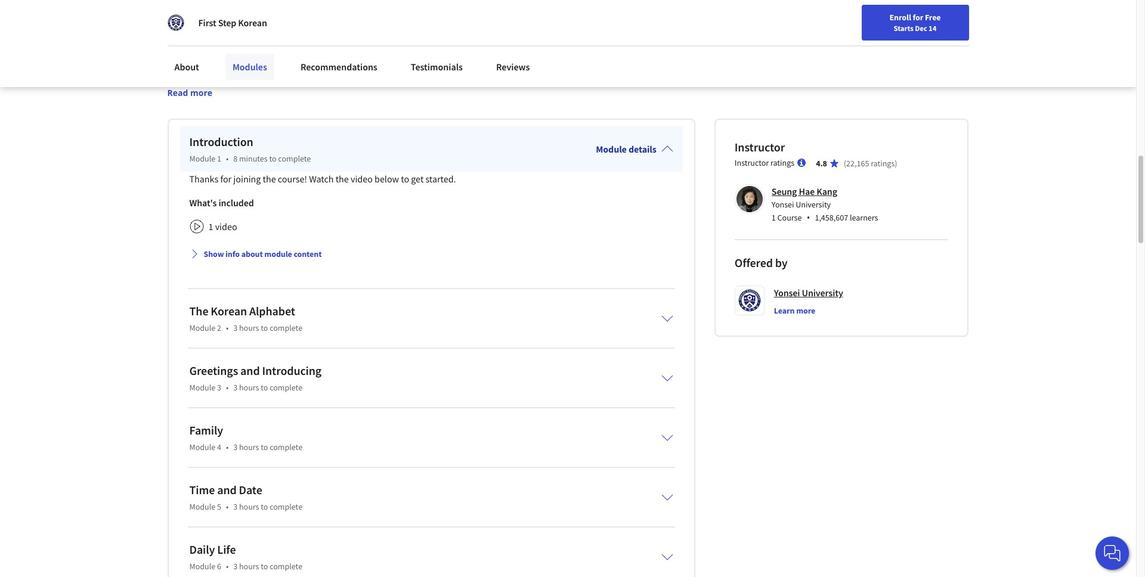 Task type: locate. For each thing, give the bounding box(es) containing it.
complete inside greetings and introducing module 3 • 3 hours to complete
[[270, 382, 303, 393]]

1 horizontal spatial the
[[336, 173, 349, 185]]

0 vertical spatial video
[[351, 173, 373, 185]]

0 horizontal spatial your
[[303, 65, 321, 77]]

0 horizontal spatial in
[[315, 4, 328, 25]]

ratings right 22,165
[[871, 158, 895, 169]]

6 inside daily life module 6 • 3 hours to complete
[[217, 561, 221, 572]]

covers up such
[[526, 40, 552, 52]]

0 horizontal spatial 5
[[217, 502, 221, 512]]

1 vertical spatial 6
[[217, 561, 221, 572]]

module inside family module 4 • 3 hours to complete
[[189, 442, 215, 453]]

basic
[[384, 53, 403, 64]]

korean up speaking.
[[272, 40, 301, 52]]

1 horizontal spatial video
[[351, 173, 373, 185]]

0 horizontal spatial ratings
[[771, 157, 795, 168]]

1 horizontal spatial about
[[278, 65, 301, 77]]

5 hours from the top
[[239, 561, 259, 572]]

1 horizontal spatial the
[[289, 53, 304, 64]]

2 instructor from the top
[[735, 157, 769, 168]]

such
[[538, 53, 556, 64]]

about up quizzes
[[278, 65, 301, 77]]

learn more
[[774, 305, 816, 316]]

korean
[[238, 17, 267, 29], [272, 40, 301, 52], [211, 303, 247, 318]]

in left 'this'
[[315, 4, 328, 25]]

1 horizontal spatial more
[[796, 305, 816, 316]]

and inside time and date module 5 • 3 hours to complete
[[217, 482, 237, 497]]

course
[[362, 4, 409, 25]]

•
[[226, 153, 229, 164], [807, 211, 810, 224], [226, 323, 229, 333], [226, 382, 229, 393], [226, 442, 229, 453], [226, 502, 229, 512], [226, 561, 229, 572]]

english button
[[886, 0, 958, 39]]

0 horizontal spatial covers
[[497, 65, 523, 77]]

• down greetings
[[226, 382, 229, 393]]

for left joining on the left
[[220, 173, 232, 185]]

to
[[269, 153, 277, 164], [401, 173, 409, 185], [261, 323, 268, 333], [261, 382, 268, 393], [261, 442, 268, 453], [261, 502, 268, 512], [261, 561, 268, 572]]

role-
[[303, 78, 320, 89]]

instructor for instructor
[[735, 139, 785, 154]]

what's
[[189, 197, 217, 209]]

alphabet
[[249, 303, 295, 318]]

to inside daily life module 6 • 3 hours to complete
[[261, 561, 268, 572]]

the left main on the top left
[[289, 53, 304, 64]]

there are 6 modules in this course
[[167, 4, 409, 25]]

0 horizontal spatial for
[[220, 173, 232, 185]]

• inside greetings and introducing module 3 • 3 hours to complete
[[226, 382, 229, 393]]

1 vertical spatial about
[[241, 249, 263, 259]]

plays.
[[320, 78, 343, 89]]

• right 2 at the bottom of page
[[226, 323, 229, 333]]

1 vertical spatial for
[[220, 173, 232, 185]]

details
[[629, 143, 657, 155]]

1 vertical spatial 5
[[217, 502, 221, 512]]

each
[[450, 65, 468, 77]]

0 vertical spatial more
[[190, 87, 212, 98]]

module down greetings
[[189, 382, 215, 393]]

in up lesson
[[475, 53, 483, 64]]

more
[[190, 87, 212, 98], [796, 305, 816, 316]]

3 hours from the top
[[239, 442, 259, 453]]

0 vertical spatial 6
[[238, 4, 247, 25]]

yonsei up learn
[[774, 287, 800, 299]]

0 horizontal spatial the
[[189, 303, 208, 318]]

5 up life
[[217, 502, 221, 512]]

the right watch
[[336, 173, 349, 185]]

module
[[264, 249, 292, 259]]

hours inside the korean alphabet module 2 • 3 hours to complete
[[239, 323, 259, 333]]

family
[[189, 423, 223, 438]]

to inside introduction module 1 • 8 minutes to complete
[[269, 153, 277, 164]]

with
[[460, 40, 477, 52]]

module left the details
[[596, 143, 627, 155]]

family module 4 • 3 hours to complete
[[189, 423, 303, 453]]

1 hours from the top
[[239, 323, 259, 333]]

1 vertical spatial video
[[215, 221, 237, 232]]

2 the from the left
[[336, 173, 349, 185]]

hours inside family module 4 • 3 hours to complete
[[239, 442, 259, 453]]

• up life
[[226, 502, 229, 512]]

instructor up seung hae kang icon
[[735, 157, 769, 168]]

module down family on the left
[[189, 442, 215, 453]]

university inside "seung hae kang yonsei university 1 course • 1,458,607 learners"
[[796, 199, 831, 210]]

• up time and date module 5 • 3 hours to complete
[[226, 442, 229, 453]]

2 vertical spatial korean
[[211, 303, 247, 318]]

in inside "this is an elementary-level korean language course, consisting of 5 lessons with 4 units, and covers 4 skills: reading, writing, listening and speaking. the main topics include basic expressions used in everyday life, such as greetings, introducing yourself, talking about your family and a daily life and so on. each lesson covers dialogues, pronunciation, vocabulary, grammar, quizzes and role-plays. read more"
[[475, 53, 483, 64]]

1 instructor from the top
[[735, 139, 785, 154]]

0 vertical spatial instructor
[[735, 139, 785, 154]]

of
[[412, 40, 420, 52]]

module details
[[596, 143, 657, 155]]

3 inside daily life module 6 • 3 hours to complete
[[233, 561, 238, 572]]

korean inside "this is an elementary-level korean language course, consisting of 5 lessons with 4 units, and covers 4 skills: reading, writing, listening and speaking. the main topics include basic expressions used in everyday life, such as greetings, introducing yourself, talking about your family and a daily life and so on. each lesson covers dialogues, pronunciation, vocabulary, grammar, quizzes and role-plays. read more"
[[272, 40, 301, 52]]

5 right "of"
[[422, 40, 427, 52]]

the right joining on the left
[[263, 173, 276, 185]]

8
[[233, 153, 238, 164]]

0 vertical spatial yonsei
[[772, 199, 794, 210]]

• left "8"
[[226, 153, 229, 164]]

0 horizontal spatial 6
[[217, 561, 221, 572]]

english
[[908, 13, 937, 25]]

None search field
[[170, 7, 456, 31]]

0 horizontal spatial the
[[263, 173, 276, 185]]

your up role-
[[303, 65, 321, 77]]

module
[[596, 143, 627, 155], [189, 153, 215, 164], [189, 323, 215, 333], [189, 382, 215, 393], [189, 442, 215, 453], [189, 502, 215, 512], [189, 561, 215, 572]]

seung hae kang yonsei university 1 course • 1,458,607 learners
[[772, 185, 878, 224]]

1 vertical spatial more
[[796, 305, 816, 316]]

• inside "seung hae kang yonsei university 1 course • 1,458,607 learners"
[[807, 211, 810, 224]]

more right read
[[190, 87, 212, 98]]

listening
[[198, 53, 231, 64]]

0 horizontal spatial 4
[[217, 442, 221, 453]]

about right info
[[241, 249, 263, 259]]

skills:
[[561, 40, 582, 52]]

1 horizontal spatial your
[[822, 14, 838, 24]]

0 vertical spatial 5
[[422, 40, 427, 52]]

• right course
[[807, 211, 810, 224]]

6 right step
[[238, 4, 247, 25]]

to inside greetings and introducing module 3 • 3 hours to complete
[[261, 382, 268, 393]]

1 horizontal spatial 4
[[479, 40, 484, 52]]

to inside time and date module 5 • 3 hours to complete
[[261, 502, 268, 512]]

0 vertical spatial university
[[796, 199, 831, 210]]

seung
[[772, 185, 797, 197]]

for inside enroll for free starts dec 14
[[913, 12, 924, 23]]

1 horizontal spatial 5
[[422, 40, 427, 52]]

your right the find
[[822, 14, 838, 24]]

module up thanks
[[189, 153, 215, 164]]

5
[[422, 40, 427, 52], [217, 502, 221, 512]]

video left below
[[351, 173, 373, 185]]

started.
[[426, 173, 456, 185]]

for up dec
[[913, 12, 924, 23]]

complete inside time and date module 5 • 3 hours to complete
[[270, 502, 303, 512]]

video down what's included
[[215, 221, 237, 232]]

recommendations
[[301, 61, 377, 73]]

show info about module content
[[204, 249, 322, 259]]

1 inside "seung hae kang yonsei university 1 course • 1,458,607 learners"
[[772, 212, 776, 223]]

instructor up 'instructor ratings'
[[735, 139, 785, 154]]

and right greetings
[[240, 363, 260, 378]]

learners
[[850, 212, 878, 223]]

ratings up seung
[[771, 157, 795, 168]]

and left date
[[217, 482, 237, 497]]

include
[[353, 53, 381, 64]]

hours
[[239, 323, 259, 333], [239, 382, 259, 393], [239, 442, 259, 453], [239, 502, 259, 512], [239, 561, 259, 572]]

0 horizontal spatial about
[[241, 249, 263, 259]]

complete inside family module 4 • 3 hours to complete
[[270, 442, 303, 453]]

learn more button
[[774, 305, 816, 317]]

for for thanks
[[220, 173, 232, 185]]

as
[[558, 53, 567, 64]]

2 hours from the top
[[239, 382, 259, 393]]

offered by
[[735, 255, 788, 270]]

0 vertical spatial your
[[822, 14, 838, 24]]

1 vertical spatial in
[[475, 53, 483, 64]]

module down daily
[[189, 561, 215, 572]]

1 horizontal spatial in
[[475, 53, 483, 64]]

first step korean
[[198, 17, 267, 29]]

about inside dropdown button
[[241, 249, 263, 259]]

the
[[289, 53, 304, 64], [189, 303, 208, 318]]

greetings and introducing module 3 • 3 hours to complete
[[189, 363, 322, 393]]

instructor for instructor ratings
[[735, 157, 769, 168]]

free
[[925, 12, 941, 23]]

( 22,165 ratings )
[[844, 158, 898, 169]]

4 down family on the left
[[217, 442, 221, 453]]

testimonials link
[[404, 54, 470, 80]]

0 vertical spatial korean
[[238, 17, 267, 29]]

family
[[323, 65, 347, 77]]

1 vertical spatial your
[[303, 65, 321, 77]]

module left 2 at the bottom of page
[[189, 323, 215, 333]]

1 left "8"
[[217, 153, 221, 164]]

1 down what's
[[208, 221, 213, 232]]

seung hae kang link
[[772, 185, 838, 197]]

university
[[796, 199, 831, 210], [802, 287, 843, 299]]

hours inside greetings and introducing module 3 • 3 hours to complete
[[239, 382, 259, 393]]

1 vertical spatial korean
[[272, 40, 301, 52]]

hours for date
[[239, 502, 259, 512]]

0 vertical spatial covers
[[526, 40, 552, 52]]

2 horizontal spatial 1
[[772, 212, 776, 223]]

1 horizontal spatial for
[[913, 12, 924, 23]]

modules
[[250, 4, 312, 25]]

the down show
[[189, 303, 208, 318]]

show info about module content button
[[185, 243, 327, 265]]

korean up level
[[238, 17, 267, 29]]

• inside the korean alphabet module 2 • 3 hours to complete
[[226, 323, 229, 333]]

hours inside time and date module 5 • 3 hours to complete
[[239, 502, 259, 512]]

6 down life
[[217, 561, 221, 572]]

4 inside family module 4 • 3 hours to complete
[[217, 442, 221, 453]]

and up the yourself,
[[233, 53, 248, 64]]

1 the from the left
[[263, 173, 276, 185]]

daily life module 6 • 3 hours to complete
[[189, 542, 303, 572]]

module down time
[[189, 502, 215, 512]]

0 vertical spatial about
[[278, 65, 301, 77]]

university up learn more button
[[802, 287, 843, 299]]

covers
[[526, 40, 552, 52], [497, 65, 523, 77]]

hours for introducing
[[239, 382, 259, 393]]

0 horizontal spatial more
[[190, 87, 212, 98]]

elementary-
[[206, 40, 253, 52]]

1 left course
[[772, 212, 776, 223]]

about
[[174, 61, 199, 73]]

4 hours from the top
[[239, 502, 259, 512]]

pronunciation,
[[566, 65, 623, 77]]

university down hae
[[796, 199, 831, 210]]

and left a
[[349, 65, 364, 77]]

1 vertical spatial university
[[802, 287, 843, 299]]

4 up as
[[554, 40, 559, 52]]

covers down everyday
[[497, 65, 523, 77]]

read
[[167, 87, 188, 98]]

yonsei down seung
[[772, 199, 794, 210]]

show
[[204, 249, 224, 259]]

chat with us image
[[1103, 544, 1122, 563]]

your inside find your new career link
[[822, 14, 838, 24]]

more down yonsei university
[[796, 305, 816, 316]]

• down life
[[226, 561, 229, 572]]

0 vertical spatial for
[[913, 12, 924, 23]]

1 vertical spatial covers
[[497, 65, 523, 77]]

quizzes
[[254, 78, 283, 89]]

3
[[233, 323, 238, 333], [217, 382, 221, 393], [233, 382, 238, 393], [233, 442, 238, 453], [233, 502, 238, 512], [233, 561, 238, 572]]

3 inside family module 4 • 3 hours to complete
[[233, 442, 238, 453]]

0 vertical spatial the
[[289, 53, 304, 64]]

1 horizontal spatial 6
[[238, 4, 247, 25]]

yourself,
[[214, 65, 248, 77]]

hours for alphabet
[[239, 323, 259, 333]]

1 vertical spatial instructor
[[735, 157, 769, 168]]

3 inside time and date module 5 • 3 hours to complete
[[233, 502, 238, 512]]

1 vertical spatial the
[[189, 303, 208, 318]]

korean up 2 at the bottom of page
[[211, 303, 247, 318]]

4 right with
[[479, 40, 484, 52]]

yonsei
[[772, 199, 794, 210], [774, 287, 800, 299]]

this
[[332, 4, 358, 25]]

your inside "this is an elementary-level korean language course, consisting of 5 lessons with 4 units, and covers 4 skills: reading, writing, listening and speaking. the main topics include basic expressions used in everyday life, such as greetings, introducing yourself, talking about your family and a daily life and so on. each lesson covers dialogues, pronunciation, vocabulary, grammar, quizzes and role-plays. read more"
[[303, 65, 321, 77]]

about link
[[167, 54, 206, 80]]

is
[[185, 40, 191, 52]]

1 horizontal spatial 1
[[217, 153, 221, 164]]



Task type: describe. For each thing, give the bounding box(es) containing it.
step
[[218, 17, 236, 29]]

by
[[775, 255, 788, 270]]

the korean alphabet module 2 • 3 hours to complete
[[189, 303, 303, 333]]

lessons
[[429, 40, 458, 52]]

modules
[[233, 61, 267, 73]]

minutes
[[239, 153, 268, 164]]

consisting
[[371, 40, 410, 52]]

and inside greetings and introducing module 3 • 3 hours to complete
[[240, 363, 260, 378]]

instructor ratings
[[735, 157, 795, 168]]

topics
[[328, 53, 351, 64]]

first
[[198, 17, 216, 29]]

introduction
[[189, 134, 253, 149]]

enroll for free starts dec 14
[[890, 12, 941, 33]]

1 vertical spatial yonsei
[[774, 287, 800, 299]]

yonsei inside "seung hae kang yonsei university 1 course • 1,458,607 learners"
[[772, 199, 794, 210]]

hours inside daily life module 6 • 3 hours to complete
[[239, 561, 259, 572]]

5 inside time and date module 5 • 3 hours to complete
[[217, 502, 221, 512]]

more inside button
[[796, 305, 816, 316]]

read more button
[[167, 86, 212, 99]]

life
[[393, 65, 405, 77]]

testimonials
[[411, 61, 463, 73]]

life
[[217, 542, 236, 557]]

2
[[217, 323, 221, 333]]

so
[[424, 65, 433, 77]]

find your new career link
[[799, 12, 886, 27]]

life,
[[522, 53, 536, 64]]

talking
[[250, 65, 276, 77]]

3 inside the korean alphabet module 2 • 3 hours to complete
[[233, 323, 238, 333]]

korean inside the korean alphabet module 2 • 3 hours to complete
[[211, 303, 247, 318]]

complete inside introduction module 1 • 8 minutes to complete
[[278, 153, 311, 164]]

starts
[[894, 23, 914, 33]]

time and date module 5 • 3 hours to complete
[[189, 482, 303, 512]]

1 horizontal spatial covers
[[526, 40, 552, 52]]

)
[[895, 158, 898, 169]]

• inside time and date module 5 • 3 hours to complete
[[226, 502, 229, 512]]

joining
[[233, 173, 261, 185]]

0 horizontal spatial 1
[[208, 221, 213, 232]]

get
[[411, 173, 424, 185]]

introducing
[[262, 363, 322, 378]]

below
[[375, 173, 399, 185]]

units,
[[486, 40, 507, 52]]

enroll
[[890, 12, 911, 23]]

this
[[167, 40, 183, 52]]

22,165
[[847, 158, 869, 169]]

new
[[840, 14, 855, 24]]

complete inside daily life module 6 • 3 hours to complete
[[270, 561, 303, 572]]

0 horizontal spatial video
[[215, 221, 237, 232]]

time
[[189, 482, 215, 497]]

a
[[366, 65, 370, 77]]

more inside "this is an elementary-level korean language course, consisting of 5 lessons with 4 units, and covers 4 skills: reading, writing, listening and speaking. the main topics include basic expressions used in everyday life, such as greetings, introducing yourself, talking about your family and a daily life and so on. each lesson covers dialogues, pronunciation, vocabulary, grammar, quizzes and role-plays. read more"
[[190, 87, 212, 98]]

module inside the korean alphabet module 2 • 3 hours to complete
[[189, 323, 215, 333]]

grammar,
[[214, 78, 252, 89]]

modules link
[[225, 54, 274, 80]]

and left so
[[407, 65, 422, 77]]

introducing
[[167, 65, 212, 77]]

module inside greetings and introducing module 3 • 3 hours to complete
[[189, 382, 215, 393]]

the inside the korean alphabet module 2 • 3 hours to complete
[[189, 303, 208, 318]]

watch
[[309, 173, 334, 185]]

writing,
[[167, 53, 196, 64]]

learn
[[774, 305, 795, 316]]

yonsei university link
[[774, 286, 843, 300]]

course!
[[278, 173, 307, 185]]

complete inside the korean alphabet module 2 • 3 hours to complete
[[270, 323, 303, 333]]

greetings
[[189, 363, 238, 378]]

reading,
[[584, 40, 616, 52]]

are
[[212, 4, 235, 25]]

1 horizontal spatial ratings
[[871, 158, 895, 169]]

info
[[226, 249, 240, 259]]

14
[[929, 23, 937, 33]]

there
[[167, 4, 208, 25]]

• inside introduction module 1 • 8 minutes to complete
[[226, 153, 229, 164]]

and left role-
[[285, 78, 300, 89]]

• inside family module 4 • 3 hours to complete
[[226, 442, 229, 453]]

the inside "this is an elementary-level korean language course, consisting of 5 lessons with 4 units, and covers 4 skills: reading, writing, listening and speaking. the main topics include basic expressions used in everyday life, such as greetings, introducing yourself, talking about your family and a daily life and so on. each lesson covers dialogues, pronunciation, vocabulary, grammar, quizzes and role-plays. read more"
[[289, 53, 304, 64]]

• inside daily life module 6 • 3 hours to complete
[[226, 561, 229, 572]]

expressions
[[406, 53, 452, 64]]

module inside daily life module 6 • 3 hours to complete
[[189, 561, 215, 572]]

dialogues,
[[525, 65, 564, 77]]

everyday
[[485, 53, 520, 64]]

speaking.
[[250, 53, 287, 64]]

module inside time and date module 5 • 3 hours to complete
[[189, 502, 215, 512]]

for for enroll
[[913, 12, 924, 23]]

thanks
[[189, 173, 218, 185]]

yonsei university
[[774, 287, 843, 299]]

daily
[[373, 65, 391, 77]]

1 inside introduction module 1 • 8 minutes to complete
[[217, 153, 221, 164]]

1 video
[[208, 221, 237, 232]]

kang
[[817, 185, 838, 197]]

reviews link
[[489, 54, 537, 80]]

yonsei university image
[[167, 14, 184, 31]]

4.8
[[816, 158, 827, 169]]

offered
[[735, 255, 773, 270]]

find your new career
[[805, 14, 880, 24]]

to inside the korean alphabet module 2 • 3 hours to complete
[[261, 323, 268, 333]]

daily
[[189, 542, 215, 557]]

0 vertical spatial in
[[315, 4, 328, 25]]

1,458,607
[[815, 212, 848, 223]]

main
[[306, 53, 326, 64]]

lesson
[[470, 65, 495, 77]]

recommendations link
[[293, 54, 385, 80]]

(
[[844, 158, 847, 169]]

2 horizontal spatial 4
[[554, 40, 559, 52]]

course,
[[340, 40, 369, 52]]

what's included
[[189, 197, 254, 209]]

used
[[454, 53, 473, 64]]

an
[[194, 40, 203, 52]]

to inside family module 4 • 3 hours to complete
[[261, 442, 268, 453]]

included
[[219, 197, 254, 209]]

about inside "this is an elementary-level korean language course, consisting of 5 lessons with 4 units, and covers 4 skills: reading, writing, listening and speaking. the main topics include basic expressions used in everyday life, such as greetings, introducing yourself, talking about your family and a daily life and so on. each lesson covers dialogues, pronunciation, vocabulary, grammar, quizzes and role-plays. read more"
[[278, 65, 301, 77]]

reviews
[[496, 61, 530, 73]]

content
[[294, 249, 322, 259]]

greetings,
[[569, 53, 607, 64]]

module inside introduction module 1 • 8 minutes to complete
[[189, 153, 215, 164]]

and up the life,
[[509, 40, 524, 52]]

seung hae kang image
[[737, 186, 763, 212]]

5 inside "this is an elementary-level korean language course, consisting of 5 lessons with 4 units, and covers 4 skills: reading, writing, listening and speaking. the main topics include basic expressions used in everyday life, such as greetings, introducing yourself, talking about your family and a daily life and so on. each lesson covers dialogues, pronunciation, vocabulary, grammar, quizzes and role-plays. read more"
[[422, 40, 427, 52]]



Task type: vqa. For each thing, say whether or not it's contained in the screenshot.
$52,100 MEDIAN SALARY ¹ 91,953 JOBS AVAILABLE ¹
no



